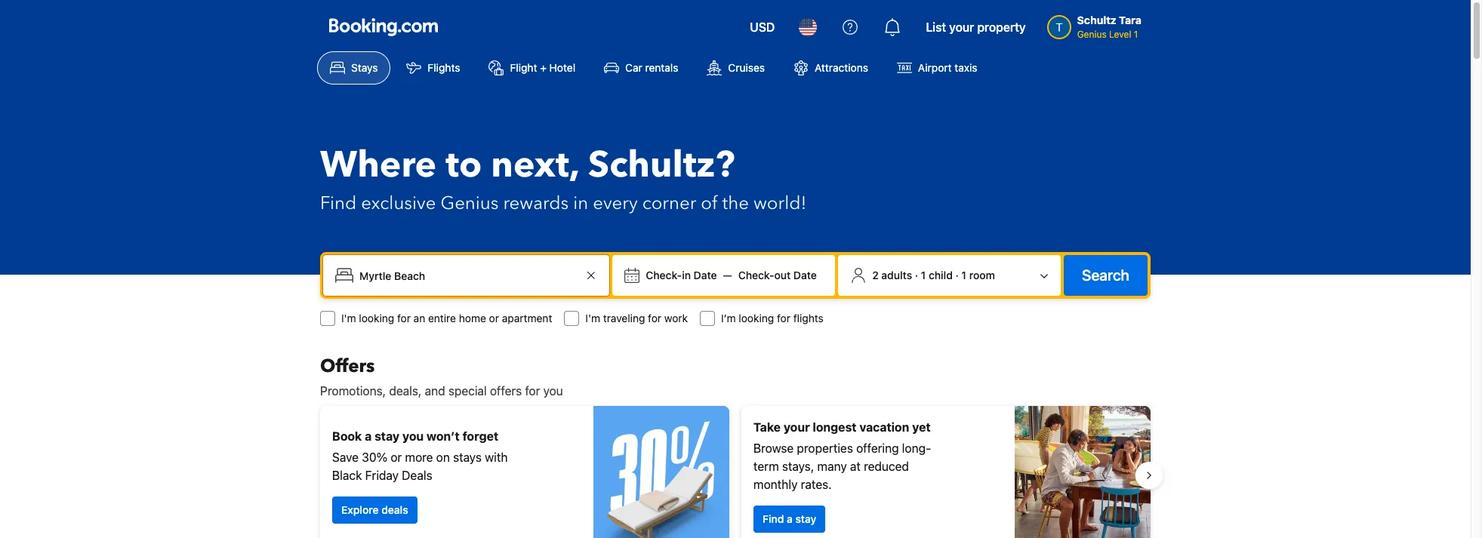 Task type: describe. For each thing, give the bounding box(es) containing it.
for for work
[[648, 312, 662, 325]]

every
[[593, 191, 638, 216]]

rewards
[[503, 191, 569, 216]]

1 check- from the left
[[646, 269, 682, 282]]

you inside offers promotions, deals, and special offers for you
[[543, 384, 563, 398]]

your account menu schultz tara genius level 1 element
[[1047, 7, 1148, 42]]

corner
[[642, 191, 697, 216]]

book
[[332, 430, 362, 443]]

exclusive
[[361, 191, 436, 216]]

usd
[[750, 20, 775, 34]]

where
[[320, 140, 437, 190]]

airport
[[918, 61, 952, 74]]

world!
[[754, 191, 807, 216]]

2
[[872, 269, 879, 282]]

stay for book
[[375, 430, 400, 443]]

a for find
[[787, 513, 793, 526]]

i'm looking for flights
[[721, 312, 824, 325]]

schultz
[[1077, 14, 1117, 26]]

property
[[978, 20, 1026, 34]]

for for flights
[[777, 312, 791, 325]]

won't
[[427, 430, 460, 443]]

entire
[[428, 312, 456, 325]]

schultz tara genius level 1
[[1077, 14, 1142, 40]]

take
[[754, 421, 781, 434]]

search button
[[1064, 255, 1148, 296]]

reduced
[[864, 460, 909, 474]]

booking.com image
[[329, 18, 438, 36]]

traveling
[[603, 312, 645, 325]]

+
[[540, 61, 547, 74]]

for for an
[[397, 312, 411, 325]]

rates.
[[801, 478, 832, 492]]

—
[[723, 269, 732, 282]]

flight + hotel link
[[476, 51, 588, 85]]

list your property link
[[917, 9, 1035, 45]]

an
[[414, 312, 425, 325]]

next,
[[491, 140, 579, 190]]

offers promotions, deals, and special offers for you
[[320, 354, 563, 398]]

offers
[[320, 354, 375, 379]]

1 horizontal spatial in
[[682, 269, 691, 282]]

more
[[405, 451, 433, 464]]

check-out date button
[[732, 262, 823, 289]]

deals
[[382, 504, 408, 517]]

save
[[332, 451, 359, 464]]

rentals
[[645, 61, 679, 74]]

0 vertical spatial or
[[489, 312, 499, 325]]

2 adults · 1 child · 1 room
[[872, 269, 995, 282]]

find a stay link
[[754, 506, 826, 533]]

offering
[[856, 442, 899, 455]]

the
[[722, 191, 749, 216]]

cruises
[[728, 61, 765, 74]]

adults
[[882, 269, 912, 282]]

explore
[[341, 504, 379, 517]]

offers
[[490, 384, 522, 398]]

2 check- from the left
[[738, 269, 775, 282]]

tara
[[1119, 14, 1142, 26]]

1 inside the schultz tara genius level 1
[[1134, 29, 1138, 40]]

promotions,
[[320, 384, 386, 398]]

usd button
[[741, 9, 784, 45]]

hotel
[[550, 61, 576, 74]]

child
[[929, 269, 953, 282]]

special
[[448, 384, 487, 398]]

deals,
[[389, 384, 422, 398]]

to
[[446, 140, 482, 190]]

book a stay you won't forget save 30% or more on stays with black friday deals
[[332, 430, 508, 483]]

take your longest vacation yet image
[[1015, 406, 1151, 538]]

term
[[754, 460, 779, 474]]

genius inside the where to next, schultz? find exclusive genius rewards in every corner of the world!
[[441, 191, 499, 216]]

genius inside the schultz tara genius level 1
[[1077, 29, 1107, 40]]

1 · from the left
[[915, 269, 918, 282]]

stays
[[351, 61, 378, 74]]

in inside the where to next, schultz? find exclusive genius rewards in every corner of the world!
[[573, 191, 588, 216]]

attractions link
[[781, 51, 881, 85]]

2 adults · 1 child · 1 room button
[[844, 261, 1055, 290]]

attractions
[[815, 61, 868, 74]]

work
[[664, 312, 688, 325]]

car rentals link
[[591, 51, 691, 85]]



Task type: vqa. For each thing, say whether or not it's contained in the screenshot.
bathrooms
no



Task type: locate. For each thing, give the bounding box(es) containing it.
i'm for i'm traveling for work
[[586, 312, 600, 325]]

0 horizontal spatial find
[[320, 191, 357, 216]]

yet
[[912, 421, 931, 434]]

1 date from the left
[[694, 269, 717, 282]]

stay
[[375, 430, 400, 443], [796, 513, 817, 526]]

cruises link
[[694, 51, 778, 85]]

your for longest
[[784, 421, 810, 434]]

1 horizontal spatial date
[[794, 269, 817, 282]]

and
[[425, 384, 445, 398]]

for left an
[[397, 312, 411, 325]]

0 horizontal spatial stay
[[375, 430, 400, 443]]

for left flights
[[777, 312, 791, 325]]

1 horizontal spatial stay
[[796, 513, 817, 526]]

1 left room at right
[[962, 269, 967, 282]]

long-
[[902, 442, 931, 455]]

region containing take your longest vacation yet
[[308, 400, 1163, 538]]

friday
[[365, 469, 399, 483]]

black
[[332, 469, 362, 483]]

0 horizontal spatial 1
[[921, 269, 926, 282]]

for inside offers promotions, deals, and special offers for you
[[525, 384, 540, 398]]

0 horizontal spatial or
[[391, 451, 402, 464]]

stays link
[[317, 51, 391, 85]]

forget
[[463, 430, 499, 443]]

1 horizontal spatial find
[[763, 513, 784, 526]]

airport taxis link
[[884, 51, 991, 85]]

0 vertical spatial your
[[949, 20, 974, 34]]

vacation
[[860, 421, 910, 434]]

1 vertical spatial stay
[[796, 513, 817, 526]]

stays,
[[782, 460, 814, 474]]

your right "list"
[[949, 20, 974, 34]]

1 vertical spatial you
[[403, 430, 424, 443]]

1 horizontal spatial looking
[[739, 312, 774, 325]]

2 date from the left
[[794, 269, 817, 282]]

a inside book a stay you won't forget save 30% or more on stays with black friday deals
[[365, 430, 372, 443]]

1 horizontal spatial ·
[[956, 269, 959, 282]]

· right child
[[956, 269, 959, 282]]

stay inside book a stay you won't forget save 30% or more on stays with black friday deals
[[375, 430, 400, 443]]

check- right —
[[738, 269, 775, 282]]

flights
[[794, 312, 824, 325]]

a right book
[[365, 430, 372, 443]]

i'm
[[341, 312, 356, 325], [586, 312, 600, 325]]

1 horizontal spatial 1
[[962, 269, 967, 282]]

level
[[1109, 29, 1132, 40]]

stay down rates.
[[796, 513, 817, 526]]

home
[[459, 312, 486, 325]]

list your property
[[926, 20, 1026, 34]]

1 horizontal spatial i'm
[[586, 312, 600, 325]]

stay up 30%
[[375, 430, 400, 443]]

genius
[[1077, 29, 1107, 40], [441, 191, 499, 216]]

2 i'm from the left
[[586, 312, 600, 325]]

0 vertical spatial stay
[[375, 430, 400, 443]]

1 horizontal spatial your
[[949, 20, 974, 34]]

your right "take"
[[784, 421, 810, 434]]

with
[[485, 451, 508, 464]]

2 horizontal spatial 1
[[1134, 29, 1138, 40]]

in left every
[[573, 191, 588, 216]]

take your longest vacation yet browse properties offering long- term stays, many at reduced monthly rates.
[[754, 421, 931, 492]]

1 horizontal spatial check-
[[738, 269, 775, 282]]

find down monthly
[[763, 513, 784, 526]]

Where are you going? field
[[353, 262, 583, 289]]

your inside list your property link
[[949, 20, 974, 34]]

1 vertical spatial in
[[682, 269, 691, 282]]

0 horizontal spatial your
[[784, 421, 810, 434]]

you up more
[[403, 430, 424, 443]]

date right out
[[794, 269, 817, 282]]

your
[[949, 20, 974, 34], [784, 421, 810, 434]]

i'm left 'traveling'
[[586, 312, 600, 325]]

looking left an
[[359, 312, 394, 325]]

many
[[817, 460, 847, 474]]

search for black friday deals on stays image
[[594, 406, 730, 538]]

stay for find
[[796, 513, 817, 526]]

i'm
[[721, 312, 736, 325]]

1 vertical spatial find
[[763, 513, 784, 526]]

room
[[969, 269, 995, 282]]

of
[[701, 191, 718, 216]]

where to next, schultz? find exclusive genius rewards in every corner of the world!
[[320, 140, 807, 216]]

genius down schultz
[[1077, 29, 1107, 40]]

car
[[625, 61, 642, 74]]

or inside book a stay you won't forget save 30% or more on stays with black friday deals
[[391, 451, 402, 464]]

taxis
[[955, 61, 978, 74]]

explore deals link
[[332, 497, 417, 524]]

you
[[543, 384, 563, 398], [403, 430, 424, 443]]

check-in date — check-out date
[[646, 269, 817, 282]]

find
[[320, 191, 357, 216], [763, 513, 784, 526]]

at
[[850, 460, 861, 474]]

on
[[436, 451, 450, 464]]

flights link
[[394, 51, 473, 85]]

· right "adults"
[[915, 269, 918, 282]]

check- up work
[[646, 269, 682, 282]]

0 vertical spatial find
[[320, 191, 357, 216]]

2 looking from the left
[[739, 312, 774, 325]]

you right offers
[[543, 384, 563, 398]]

in
[[573, 191, 588, 216], [682, 269, 691, 282]]

0 horizontal spatial genius
[[441, 191, 499, 216]]

1 i'm from the left
[[341, 312, 356, 325]]

i'm up the "offers"
[[341, 312, 356, 325]]

your for property
[[949, 20, 974, 34]]

·
[[915, 269, 918, 282], [956, 269, 959, 282]]

for right offers
[[525, 384, 540, 398]]

find inside the where to next, schultz? find exclusive genius rewards in every corner of the world!
[[320, 191, 357, 216]]

0 horizontal spatial i'm
[[341, 312, 356, 325]]

a down monthly
[[787, 513, 793, 526]]

list
[[926, 20, 946, 34]]

a for book
[[365, 430, 372, 443]]

car rentals
[[625, 61, 679, 74]]

flights
[[428, 61, 460, 74]]

monthly
[[754, 478, 798, 492]]

find a stay
[[763, 513, 817, 526]]

find down 'where'
[[320, 191, 357, 216]]

1 vertical spatial your
[[784, 421, 810, 434]]

0 horizontal spatial a
[[365, 430, 372, 443]]

flight + hotel
[[510, 61, 576, 74]]

0 horizontal spatial in
[[573, 191, 588, 216]]

1 horizontal spatial a
[[787, 513, 793, 526]]

in left —
[[682, 269, 691, 282]]

0 vertical spatial in
[[573, 191, 588, 216]]

1 horizontal spatial you
[[543, 384, 563, 398]]

find inside region
[[763, 513, 784, 526]]

apartment
[[502, 312, 552, 325]]

0 horizontal spatial date
[[694, 269, 717, 282]]

check-
[[646, 269, 682, 282], [738, 269, 775, 282]]

1 looking from the left
[[359, 312, 394, 325]]

looking for i'm
[[359, 312, 394, 325]]

you inside book a stay you won't forget save 30% or more on stays with black friday deals
[[403, 430, 424, 443]]

a
[[365, 430, 372, 443], [787, 513, 793, 526]]

stays
[[453, 451, 482, 464]]

i'm for i'm looking for an entire home or apartment
[[341, 312, 356, 325]]

flight
[[510, 61, 537, 74]]

0 vertical spatial a
[[365, 430, 372, 443]]

1 vertical spatial or
[[391, 451, 402, 464]]

1 horizontal spatial or
[[489, 312, 499, 325]]

airport taxis
[[918, 61, 978, 74]]

1 down 'tara' at the top right
[[1134, 29, 1138, 40]]

1 horizontal spatial genius
[[1077, 29, 1107, 40]]

0 horizontal spatial looking
[[359, 312, 394, 325]]

properties
[[797, 442, 853, 455]]

0 vertical spatial genius
[[1077, 29, 1107, 40]]

schultz?
[[588, 140, 735, 190]]

0 horizontal spatial you
[[403, 430, 424, 443]]

looking for i'm
[[739, 312, 774, 325]]

browse
[[754, 442, 794, 455]]

1 vertical spatial a
[[787, 513, 793, 526]]

0 horizontal spatial check-
[[646, 269, 682, 282]]

out
[[775, 269, 791, 282]]

genius down to
[[441, 191, 499, 216]]

i'm looking for an entire home or apartment
[[341, 312, 552, 325]]

1 left child
[[921, 269, 926, 282]]

explore deals
[[341, 504, 408, 517]]

check-in date button
[[640, 262, 723, 289]]

date left —
[[694, 269, 717, 282]]

your inside take your longest vacation yet browse properties offering long- term stays, many at reduced monthly rates.
[[784, 421, 810, 434]]

0 vertical spatial you
[[543, 384, 563, 398]]

for left work
[[648, 312, 662, 325]]

longest
[[813, 421, 857, 434]]

looking right i'm
[[739, 312, 774, 325]]

or right 30%
[[391, 451, 402, 464]]

region
[[308, 400, 1163, 538]]

0 horizontal spatial ·
[[915, 269, 918, 282]]

i'm traveling for work
[[586, 312, 688, 325]]

date
[[694, 269, 717, 282], [794, 269, 817, 282]]

30%
[[362, 451, 388, 464]]

1 vertical spatial genius
[[441, 191, 499, 216]]

or right home
[[489, 312, 499, 325]]

2 · from the left
[[956, 269, 959, 282]]



